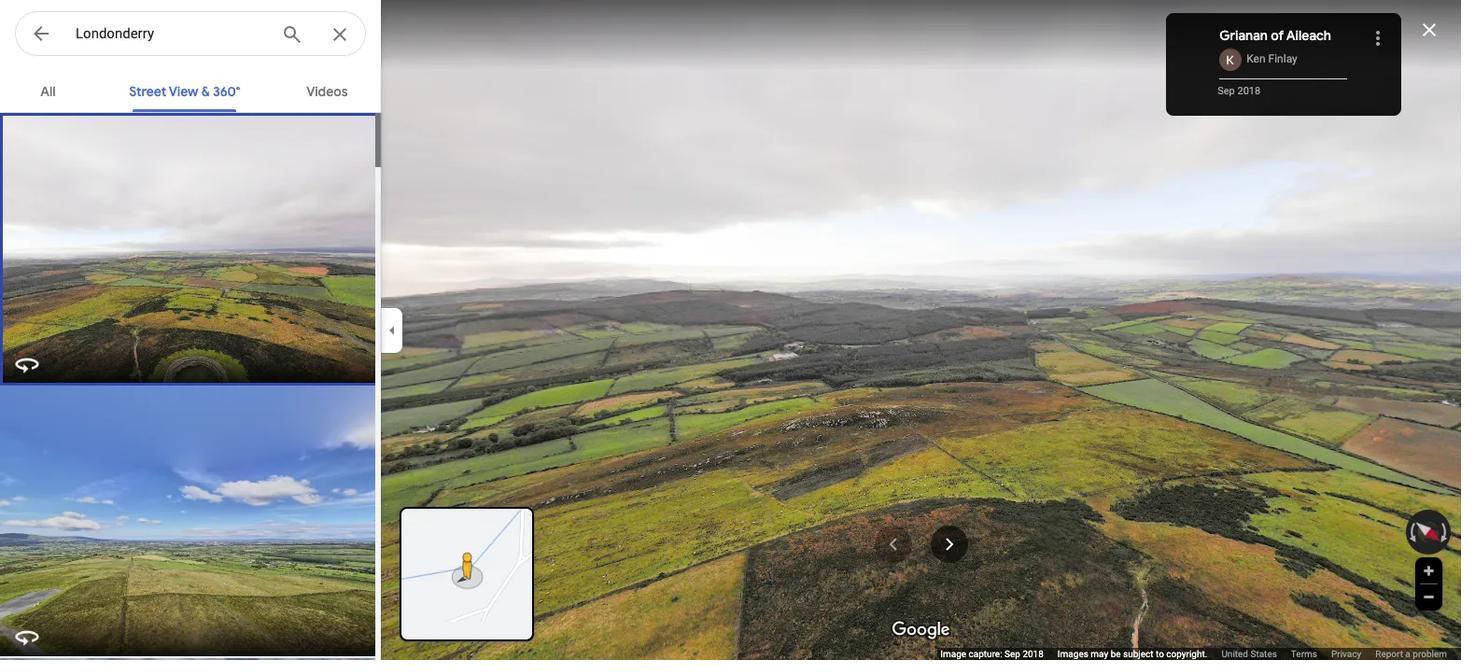 Task type: describe. For each thing, give the bounding box(es) containing it.
image
[[941, 649, 967, 659]]

terms
[[1291, 649, 1318, 659]]

united states
[[1222, 649, 1277, 659]]

&
[[201, 83, 210, 100]]

images
[[1058, 649, 1089, 659]]

image capture: sep 2018
[[941, 649, 1044, 659]]

finlay
[[1269, 52, 1298, 66]]

1 horizontal spatial 2018
[[1238, 85, 1261, 97]]

street view & 360°
[[129, 83, 240, 100]]

videos button
[[292, 67, 363, 112]]

subject
[[1124, 649, 1154, 659]]

street view & 360° button
[[114, 67, 255, 112]]

none field inside londonderry field
[[76, 22, 266, 45]]

360°
[[213, 83, 240, 100]]

terms button
[[1291, 648, 1318, 660]]

1 vertical spatial sep
[[1005, 649, 1021, 659]]

collapse side panel image
[[382, 320, 403, 340]]

privacy button
[[1332, 648, 1362, 660]]

videos
[[307, 83, 348, 100]]

of
[[1271, 27, 1284, 44]]

0 horizontal spatial 2018
[[1023, 649, 1044, 659]]

privacy
[[1332, 649, 1362, 659]]

report a problem link
[[1376, 648, 1448, 660]]

aileach
[[1287, 27, 1332, 44]]

copyright.
[[1167, 649, 1208, 659]]

ken finlay
[[1247, 52, 1298, 66]]

photos of grianan of aileach main content
[[0, 67, 381, 660]]

to
[[1156, 649, 1164, 659]]



Task type: vqa. For each thing, say whether or not it's contained in the screenshot.
Photos of Grianan of Aileach MAIN CONTENT
yes



Task type: locate. For each thing, give the bounding box(es) containing it.
a
[[1406, 649, 1411, 659]]

sep
[[1218, 85, 1235, 97], [1005, 649, 1021, 659]]

sep 2018
[[1218, 85, 1261, 97]]

images may be subject to copyright.
[[1058, 649, 1208, 659]]

view ken finlay's profile image
[[1220, 49, 1242, 71]]

all button
[[18, 67, 78, 112]]

problem
[[1413, 649, 1448, 659]]

states
[[1251, 649, 1277, 659]]

Londonderry field
[[15, 11, 366, 57]]

united
[[1222, 649, 1249, 659]]

2018 down ken
[[1238, 85, 1261, 97]]

street
[[129, 83, 166, 100]]

footer containing image capture: sep 2018
[[941, 648, 1462, 660]]

tab list
[[0, 67, 381, 112]]


[[30, 21, 52, 47]]

photo 3 image
[[0, 658, 379, 660]]

None field
[[76, 22, 266, 45]]

zoom in image
[[1422, 564, 1436, 578]]

footer
[[941, 648, 1462, 660]]

2018
[[1238, 85, 1261, 97], [1023, 649, 1044, 659]]

1 vertical spatial 2018
[[1023, 649, 1044, 659]]

be
[[1111, 649, 1121, 659]]

 search field
[[15, 11, 381, 60]]

sep right capture:
[[1005, 649, 1021, 659]]

capture:
[[969, 649, 1003, 659]]

0 horizontal spatial sep
[[1005, 649, 1021, 659]]

ken
[[1247, 52, 1266, 66]]

tab list inside google maps element
[[0, 67, 381, 112]]

may
[[1091, 649, 1109, 659]]

1 horizontal spatial sep
[[1218, 85, 1235, 97]]

sep down 'view ken finlay's profile' image
[[1218, 85, 1235, 97]]

all
[[40, 83, 56, 100]]

interactive map image
[[402, 509, 532, 640]]

zoom out image
[[1422, 590, 1436, 604]]

tab list containing all
[[0, 67, 381, 112]]

footer inside google maps element
[[941, 648, 1462, 660]]

photo 2 image
[[0, 386, 379, 657]]

ken finlay link
[[1247, 52, 1298, 66]]

grianan
[[1220, 27, 1268, 44]]

report a problem
[[1376, 649, 1448, 659]]

grianan of aileach
[[1220, 27, 1332, 44]]

united states button
[[1222, 648, 1277, 660]]

0 vertical spatial 2018
[[1238, 85, 1261, 97]]

view
[[169, 83, 198, 100]]

 button
[[15, 11, 67, 60]]

google maps element
[[0, 0, 1462, 660]]

report
[[1376, 649, 1404, 659]]

2018 left images
[[1023, 649, 1044, 659]]

0 vertical spatial sep
[[1218, 85, 1235, 97]]



